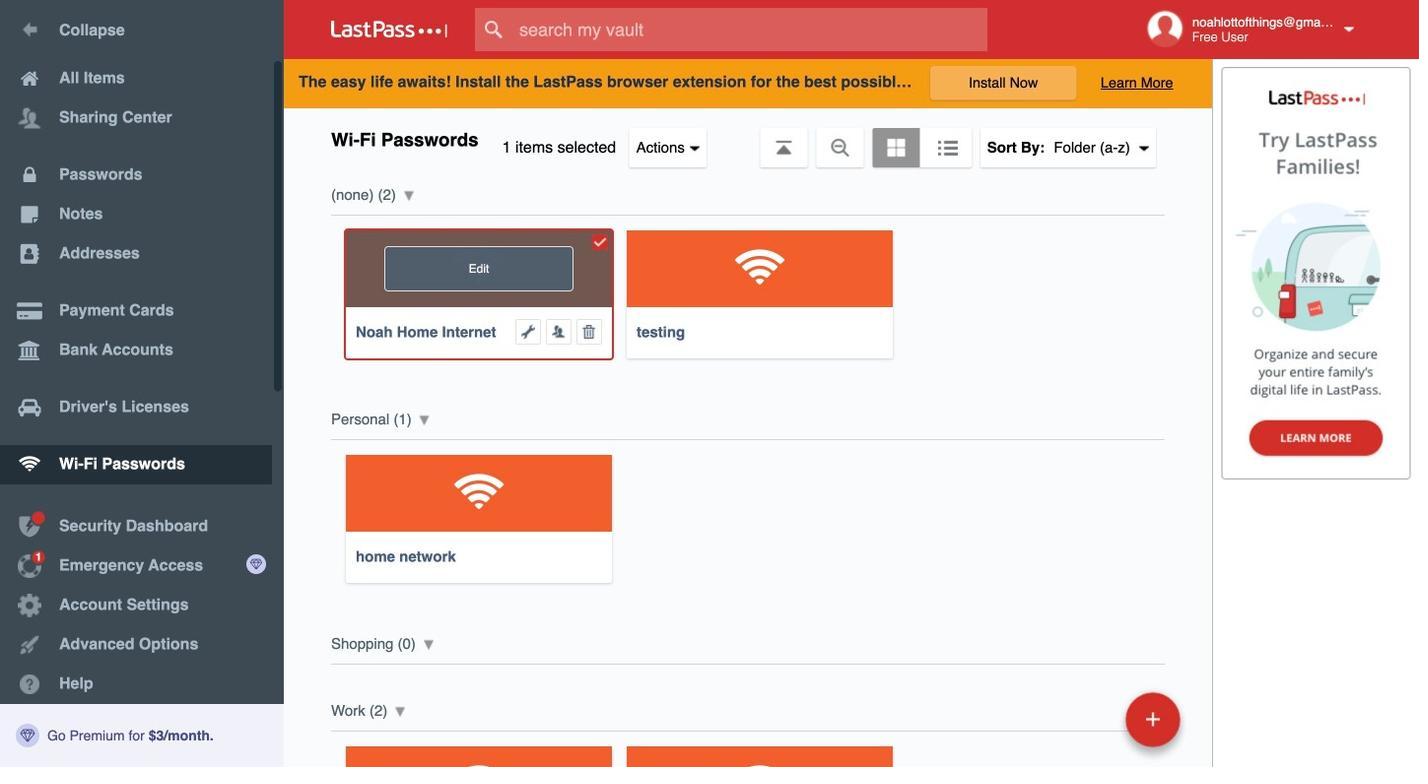 Task type: locate. For each thing, give the bounding box(es) containing it.
search my vault text field
[[475, 8, 1026, 51]]

lastpass image
[[331, 21, 447, 38]]

new item image
[[1146, 713, 1160, 727]]



Task type: describe. For each thing, give the bounding box(es) containing it.
Search search field
[[475, 8, 1026, 51]]

vault options navigation
[[284, 108, 1212, 168]]

new item navigation
[[1119, 687, 1193, 768]]

main navigation navigation
[[0, 0, 284, 768]]



Task type: vqa. For each thing, say whether or not it's contained in the screenshot.
dialog
no



